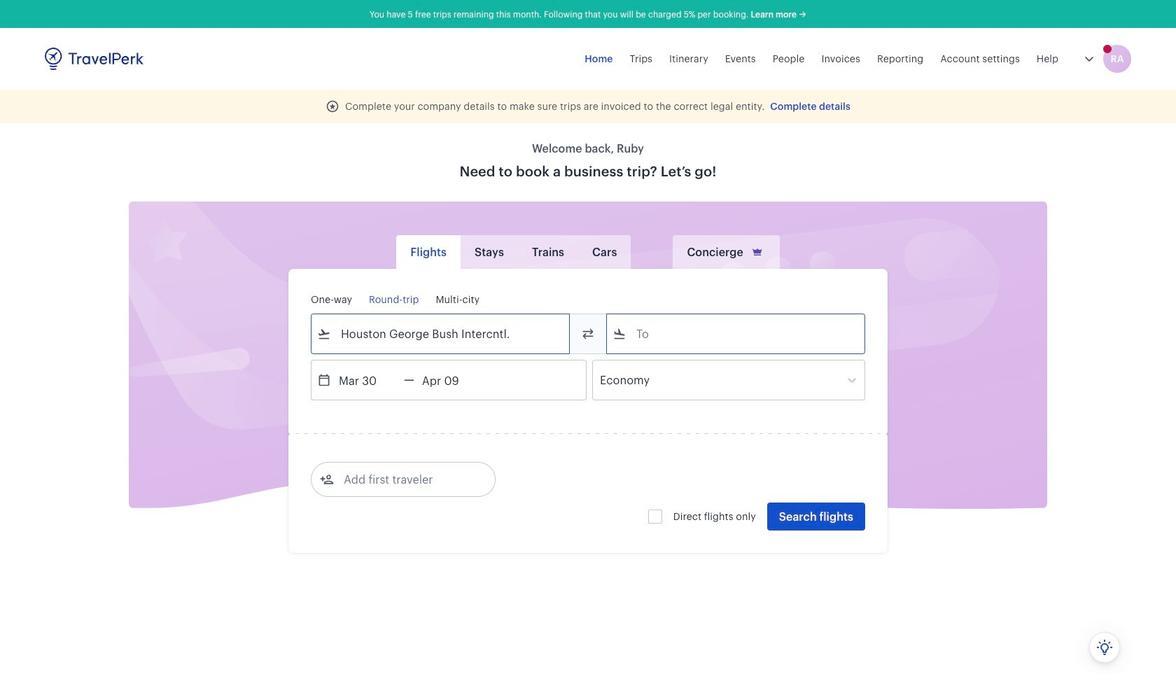 Task type: describe. For each thing, give the bounding box(es) containing it.
From search field
[[331, 323, 551, 345]]

To search field
[[627, 323, 847, 345]]



Task type: locate. For each thing, give the bounding box(es) containing it.
Add first traveler search field
[[334, 469, 480, 491]]

Return text field
[[415, 361, 487, 400]]

Depart text field
[[331, 361, 404, 400]]



